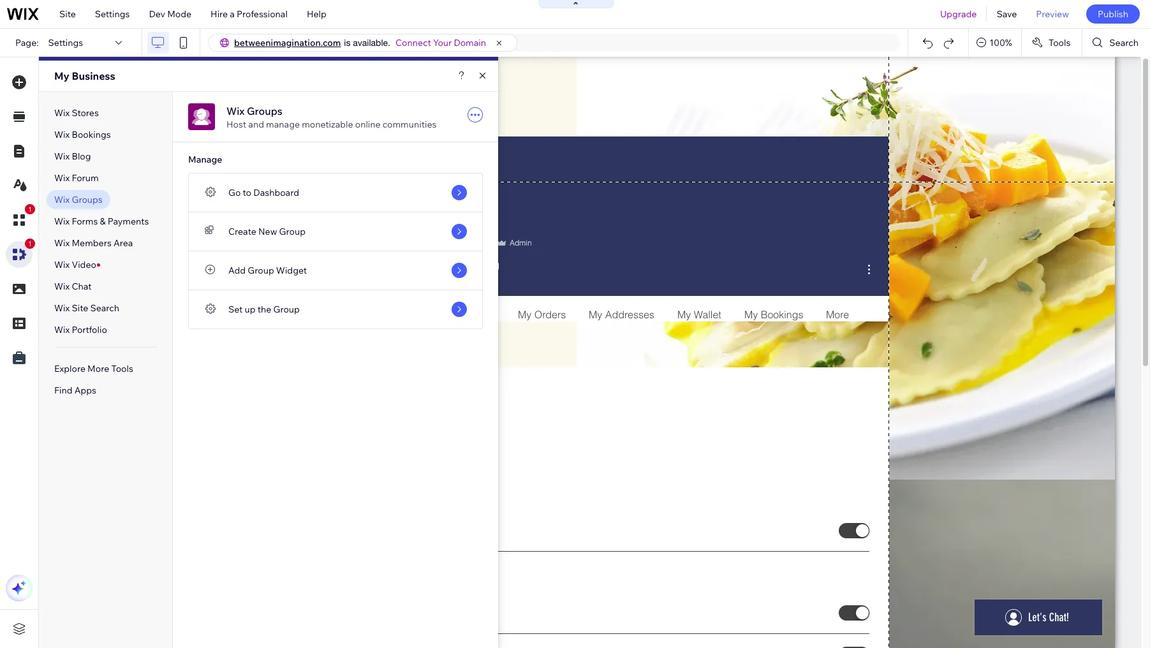 Task type: describe. For each thing, give the bounding box(es) containing it.
new
[[258, 226, 277, 237]]

my
[[54, 70, 69, 82]]

manage
[[188, 154, 222, 165]]

hire a professional
[[211, 8, 288, 20]]

wix for wix stores
[[54, 107, 70, 119]]

wix for wix groups
[[54, 194, 70, 205]]

manage
[[266, 119, 300, 130]]

help
[[307, 8, 326, 20]]

add group widget
[[228, 265, 307, 276]]

wix stores
[[54, 107, 99, 119]]

1 vertical spatial search
[[90, 302, 119, 314]]

wix for wix portfolio
[[54, 324, 70, 336]]

2 vertical spatial group
[[273, 304, 300, 315]]

the
[[257, 304, 271, 315]]

groups for wix groups host and manage monetizable online communities
[[247, 105, 282, 117]]

&
[[100, 216, 106, 227]]

explore
[[54, 363, 85, 374]]

0 horizontal spatial settings
[[48, 37, 83, 48]]

set up the group
[[228, 304, 300, 315]]

wix for wix site search
[[54, 302, 70, 314]]

communities
[[383, 119, 437, 130]]

blog
[[72, 151, 91, 162]]

1 vertical spatial group
[[248, 265, 274, 276]]

tools inside button
[[1049, 37, 1071, 48]]

wix blog
[[54, 151, 91, 162]]

chat
[[72, 281, 92, 292]]

find
[[54, 385, 72, 396]]

create new group
[[228, 226, 306, 237]]

0 vertical spatial group
[[279, 226, 306, 237]]

more
[[87, 363, 109, 374]]

2 1 button from the top
[[6, 239, 35, 268]]

0 vertical spatial site
[[59, 8, 76, 20]]

100% button
[[969, 29, 1021, 57]]

hire
[[211, 8, 228, 20]]

video
[[72, 259, 96, 270]]

1 1 button from the top
[[6, 204, 35, 233]]

betweenimagination.com
[[234, 37, 341, 48]]

forms
[[72, 216, 98, 227]]

go
[[228, 187, 241, 198]]

groups for wix groups
[[72, 194, 103, 205]]

widget
[[276, 265, 307, 276]]

domain
[[454, 37, 486, 48]]

and
[[248, 119, 264, 130]]

dev
[[149, 8, 165, 20]]

explore more tools
[[54, 363, 133, 374]]

stores
[[72, 107, 99, 119]]

up
[[245, 304, 255, 315]]

professional
[[237, 8, 288, 20]]

area
[[114, 237, 133, 249]]

dashboard
[[253, 187, 299, 198]]

wix members area
[[54, 237, 133, 249]]

1 vertical spatial site
[[72, 302, 88, 314]]

dev mode
[[149, 8, 191, 20]]

find apps
[[54, 385, 96, 396]]



Task type: vqa. For each thing, say whether or not it's contained in the screenshot.
topmost the Tools
yes



Task type: locate. For each thing, give the bounding box(es) containing it.
bookings
[[72, 129, 111, 140]]

0 horizontal spatial search
[[90, 302, 119, 314]]

a
[[230, 8, 235, 20]]

1 left members
[[28, 240, 32, 248]]

wix down "wix chat"
[[54, 302, 70, 314]]

groups up and
[[247, 105, 282, 117]]

settings up my
[[48, 37, 83, 48]]

wix left "blog"
[[54, 151, 70, 162]]

tools
[[1049, 37, 1071, 48], [111, 363, 133, 374]]

groups
[[247, 105, 282, 117], [72, 194, 103, 205]]

payments
[[108, 216, 149, 227]]

wix left forum at left top
[[54, 172, 70, 184]]

online
[[355, 119, 381, 130]]

wix left video at the left of page
[[54, 259, 70, 270]]

preview button
[[1027, 0, 1079, 28]]

0 horizontal spatial groups
[[72, 194, 103, 205]]

publish
[[1098, 8, 1128, 20]]

groups inside wix groups host and manage monetizable online communities
[[247, 105, 282, 117]]

0 vertical spatial 1 button
[[6, 204, 35, 233]]

wix for wix chat
[[54, 281, 70, 292]]

business
[[72, 70, 115, 82]]

wix for wix bookings
[[54, 129, 70, 140]]

wix
[[226, 105, 245, 117], [54, 107, 70, 119], [54, 129, 70, 140], [54, 151, 70, 162], [54, 172, 70, 184], [54, 194, 70, 205], [54, 216, 70, 227], [54, 237, 70, 249], [54, 259, 70, 270], [54, 281, 70, 292], [54, 302, 70, 314], [54, 324, 70, 336]]

wix down wix forum
[[54, 194, 70, 205]]

is available. connect your domain
[[344, 37, 486, 48]]

site up my
[[59, 8, 76, 20]]

your
[[433, 37, 452, 48]]

portfolio
[[72, 324, 107, 336]]

1 horizontal spatial groups
[[247, 105, 282, 117]]

1 button left wix video
[[6, 239, 35, 268]]

wix bookings
[[54, 129, 111, 140]]

wix inside wix groups host and manage monetizable online communities
[[226, 105, 245, 117]]

wix up host
[[226, 105, 245, 117]]

add
[[228, 265, 246, 276]]

0 vertical spatial groups
[[247, 105, 282, 117]]

available.
[[353, 38, 390, 48]]

save
[[997, 8, 1017, 20]]

search inside button
[[1110, 37, 1139, 48]]

wix portfolio
[[54, 324, 107, 336]]

monetizable
[[302, 119, 353, 130]]

create
[[228, 226, 256, 237]]

preview
[[1036, 8, 1069, 20]]

wix for wix groups host and manage monetizable online communities
[[226, 105, 245, 117]]

wix site search
[[54, 302, 119, 314]]

1 horizontal spatial tools
[[1049, 37, 1071, 48]]

group right the new
[[279, 226, 306, 237]]

is
[[344, 38, 350, 48]]

search
[[1110, 37, 1139, 48], [90, 302, 119, 314]]

wix for wix forum
[[54, 172, 70, 184]]

wix groups host and manage monetizable online communities
[[226, 105, 437, 130]]

wix for wix forms & payments
[[54, 216, 70, 227]]

0 horizontal spatial tools
[[111, 363, 133, 374]]

group right add
[[248, 265, 274, 276]]

host
[[226, 119, 246, 130]]

tools button
[[1022, 29, 1082, 57]]

wix left portfolio
[[54, 324, 70, 336]]

wix groups image
[[188, 103, 215, 130]]

forum
[[72, 172, 99, 184]]

set
[[228, 304, 243, 315]]

group
[[279, 226, 306, 237], [248, 265, 274, 276], [273, 304, 300, 315]]

group right the
[[273, 304, 300, 315]]

1 horizontal spatial search
[[1110, 37, 1139, 48]]

site up wix portfolio
[[72, 302, 88, 314]]

wix for wix blog
[[54, 151, 70, 162]]

mode
[[167, 8, 191, 20]]

search button
[[1083, 29, 1150, 57]]

wix left "chat"
[[54, 281, 70, 292]]

1 vertical spatial 1 button
[[6, 239, 35, 268]]

1 horizontal spatial settings
[[95, 8, 130, 20]]

1 button
[[6, 204, 35, 233], [6, 239, 35, 268]]

settings left dev
[[95, 8, 130, 20]]

site
[[59, 8, 76, 20], [72, 302, 88, 314]]

0 vertical spatial 1
[[28, 205, 32, 213]]

1 vertical spatial settings
[[48, 37, 83, 48]]

search up portfolio
[[90, 302, 119, 314]]

wix video
[[54, 259, 96, 270]]

members
[[72, 237, 112, 249]]

1 vertical spatial groups
[[72, 194, 103, 205]]

1 vertical spatial 1
[[28, 240, 32, 248]]

wix forms & payments
[[54, 216, 149, 227]]

upgrade
[[940, 8, 977, 20]]

apps
[[74, 385, 96, 396]]

1
[[28, 205, 32, 213], [28, 240, 32, 248]]

1 button left wix groups
[[6, 204, 35, 233]]

0 vertical spatial settings
[[95, 8, 130, 20]]

2 1 from the top
[[28, 240, 32, 248]]

save button
[[987, 0, 1027, 28]]

publish button
[[1086, 4, 1140, 24]]

groups down forum at left top
[[72, 194, 103, 205]]

wix groups
[[54, 194, 103, 205]]

wix left forms
[[54, 216, 70, 227]]

0 vertical spatial tools
[[1049, 37, 1071, 48]]

tools right more
[[111, 363, 133, 374]]

100%
[[990, 37, 1012, 48]]

wix for wix members area
[[54, 237, 70, 249]]

connect
[[395, 37, 431, 48]]

wix left stores
[[54, 107, 70, 119]]

tools down preview button
[[1049, 37, 1071, 48]]

wix up wix video
[[54, 237, 70, 249]]

wix forum
[[54, 172, 99, 184]]

to
[[243, 187, 251, 198]]

go to dashboard
[[228, 187, 299, 198]]

wix chat
[[54, 281, 92, 292]]

wix up wix blog
[[54, 129, 70, 140]]

0 vertical spatial search
[[1110, 37, 1139, 48]]

1 vertical spatial tools
[[111, 363, 133, 374]]

my business
[[54, 70, 115, 82]]

wix for wix video
[[54, 259, 70, 270]]

1 left wix groups
[[28, 205, 32, 213]]

settings
[[95, 8, 130, 20], [48, 37, 83, 48]]

1 1 from the top
[[28, 205, 32, 213]]

search down the publish
[[1110, 37, 1139, 48]]



